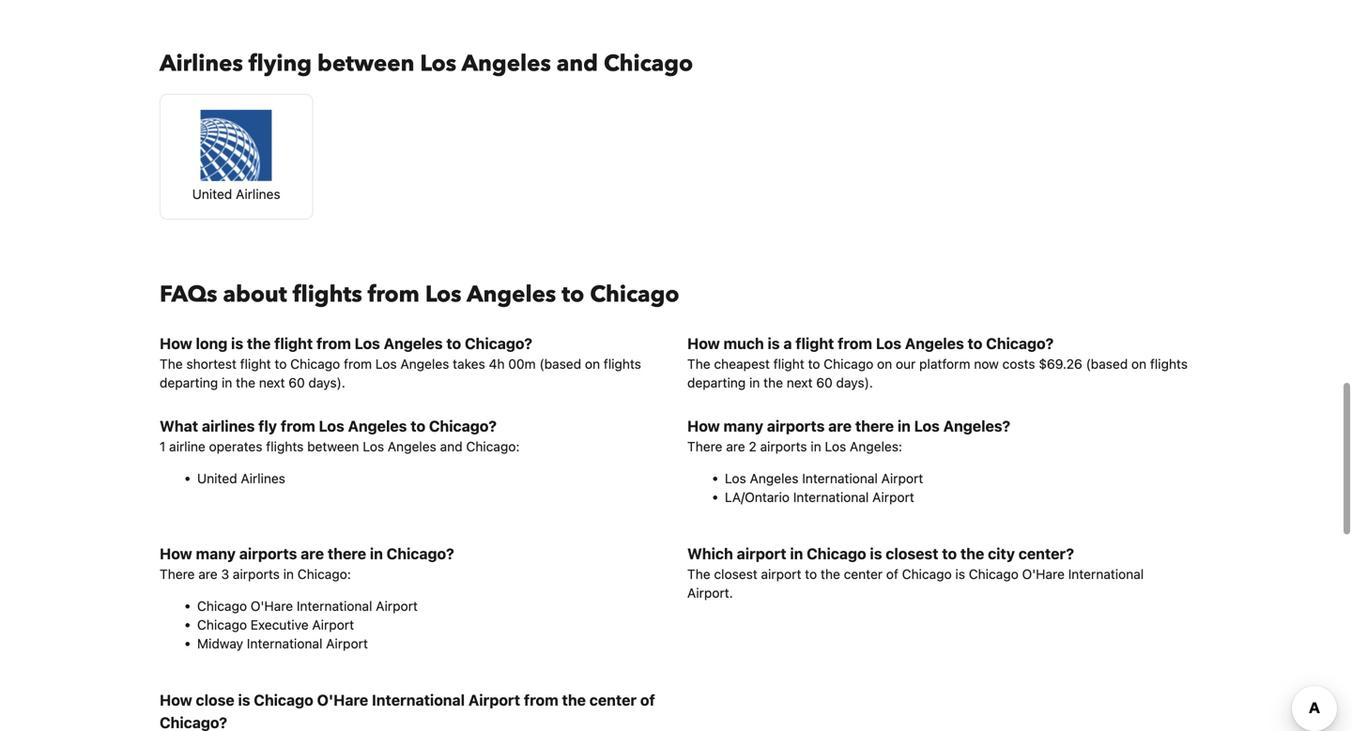 Task type: describe. For each thing, give the bounding box(es) containing it.
how for how long is the flight from los angeles to chicago? the shortest flight to chicago from los angeles takes 4h 00m (based on flights departing in the next 60 days).
[[160, 335, 192, 353]]

a
[[784, 335, 792, 353]]

angeles:
[[850, 439, 903, 455]]

chicago o'hare international airport chicago executive airport midway international airport
[[197, 599, 418, 652]]

of inside how close is chicago o'hare international airport from the center of chicago?
[[640, 692, 655, 710]]

what
[[160, 417, 198, 435]]

chicago inside how much is a flight from los angeles to chicago? the cheapest flight to chicago on our platform now costs $69.26 (based on flights departing in the next 60 days).
[[824, 356, 874, 372]]

los angeles international airport la/ontario international airport
[[725, 471, 923, 505]]

from inside how close is chicago o'hare international airport from the center of chicago?
[[524, 692, 559, 710]]

chicago? inside how long is the flight from los angeles to chicago? the shortest flight to chicago from los angeles takes 4h 00m (based on flights departing in the next 60 days).
[[465, 335, 533, 353]]

flight right the a
[[796, 335, 834, 353]]

flying
[[249, 48, 312, 79]]

the inside how much is a flight from los angeles to chicago? the cheapest flight to chicago on our platform now costs $69.26 (based on flights departing in the next 60 days).
[[764, 375, 783, 391]]

angeles inside los angeles international airport la/ontario international airport
[[750, 471, 799, 486]]

now
[[974, 356, 999, 372]]

o'hare inside how close is chicago o'hare international airport from the center of chicago?
[[317, 692, 368, 710]]

0 vertical spatial airport
[[737, 545, 787, 563]]

airlines
[[202, 417, 255, 435]]

what airlines fly from los angeles to chicago?
[[160, 417, 497, 435]]

$69.26
[[1039, 356, 1083, 372]]

angeles?
[[944, 417, 1011, 435]]

1 horizontal spatial and
[[557, 48, 598, 79]]

airlines for airlines
[[241, 471, 285, 486]]

about
[[223, 279, 287, 310]]

0 vertical spatial between
[[317, 48, 415, 79]]

executive
[[251, 618, 309, 633]]

airports right 2
[[760, 439, 807, 455]]

1 vertical spatial between
[[307, 439, 359, 455]]

united airlines for flying
[[192, 186, 280, 202]]

departing for much
[[687, 375, 746, 391]]

angeles inside how much is a flight from los angeles to chicago? the cheapest flight to chicago on our platform now costs $69.26 (based on flights departing in the next 60 days).
[[905, 335, 964, 353]]

flight down about
[[274, 335, 313, 353]]

international inside which airport in chicago is closest to the city center? the closest airport to the center of chicago is chicago o'hare international airport.
[[1068, 567, 1144, 582]]

how for how many airports are there in los angeles?
[[687, 417, 720, 435]]

operates
[[209, 439, 263, 455]]

are left 2
[[726, 439, 745, 455]]

0 horizontal spatial chicago:
[[298, 567, 351, 582]]

the for how long is the flight from los angeles to chicago?
[[160, 356, 183, 372]]

takes
[[453, 356, 485, 372]]

center inside how close is chicago o'hare international airport from the center of chicago?
[[590, 692, 637, 710]]

how much is a flight from los angeles to chicago? the cheapest flight to chicago on our platform now costs $69.26 (based on flights departing in the next 60 days).
[[687, 335, 1188, 391]]

chicago? inside how close is chicago o'hare international airport from the center of chicago?
[[160, 714, 227, 732]]

1 vertical spatial airport
[[761, 567, 802, 582]]

(based for how much is a flight from los angeles to chicago?
[[1086, 356, 1128, 372]]

the inside how close is chicago o'hare international airport from the center of chicago?
[[562, 692, 586, 710]]

airports up "there are 2 airports in los angeles:"
[[767, 417, 825, 435]]

close
[[196, 692, 234, 710]]

airports right 3
[[233, 567, 280, 582]]

0 horizontal spatial closest
[[714, 567, 758, 582]]

departing for long
[[160, 375, 218, 391]]

airlines for flying
[[236, 186, 280, 202]]

la/ontario
[[725, 490, 790, 505]]

cheapest
[[714, 356, 770, 372]]

are up there are 3 airports in chicago:
[[301, 545, 324, 563]]

how for how close is chicago o'hare international airport from the center of chicago?
[[160, 692, 192, 710]]

flight down the a
[[774, 356, 805, 372]]

how close is chicago o'hare international airport from the center of chicago?
[[160, 692, 655, 732]]

on for how much is a flight from los angeles to chicago?
[[1132, 356, 1147, 372]]

are up angeles:
[[829, 417, 852, 435]]

2 on from the left
[[877, 356, 892, 372]]

there for los
[[855, 417, 894, 435]]

there for chicago?
[[328, 545, 366, 563]]

chicago? inside how much is a flight from los angeles to chicago? the cheapest flight to chicago on our platform now costs $69.26 (based on flights departing in the next 60 days).
[[986, 335, 1054, 353]]

which
[[687, 545, 733, 563]]



Task type: vqa. For each thing, say whether or not it's contained in the screenshot.
the we've
no



Task type: locate. For each thing, give the bounding box(es) containing it.
0 horizontal spatial many
[[196, 545, 236, 563]]

0 horizontal spatial center
[[590, 692, 637, 710]]

next inside how much is a flight from los angeles to chicago? the cheapest flight to chicago on our platform now costs $69.26 (based on flights departing in the next 60 days).
[[787, 375, 813, 391]]

1 vertical spatial chicago:
[[298, 567, 351, 582]]

1 horizontal spatial closest
[[886, 545, 939, 563]]

(based for how long is the flight from los angeles to chicago?
[[540, 356, 581, 372]]

0 horizontal spatial next
[[259, 375, 285, 391]]

how inside how long is the flight from los angeles to chicago? the shortest flight to chicago from los angeles takes 4h 00m (based on flights departing in the next 60 days).
[[160, 335, 192, 353]]

how inside how much is a flight from los angeles to chicago? the cheapest flight to chicago on our platform now costs $69.26 (based on flights departing in the next 60 days).
[[687, 335, 720, 353]]

center inside which airport in chicago is closest to the city center? the closest airport to the center of chicago is chicago o'hare international airport.
[[844, 567, 883, 582]]

airport down la/ontario
[[761, 567, 802, 582]]

airlines
[[160, 48, 243, 79], [236, 186, 280, 202], [241, 471, 285, 486]]

2 horizontal spatial on
[[1132, 356, 1147, 372]]

closest up airport.
[[714, 567, 758, 582]]

airport
[[882, 471, 923, 486], [873, 490, 915, 505], [376, 599, 418, 614], [312, 618, 354, 633], [326, 636, 368, 652], [469, 692, 520, 710]]

0 horizontal spatial (based
[[540, 356, 581, 372]]

0 vertical spatial chicago:
[[466, 439, 520, 455]]

60 for a
[[816, 375, 833, 391]]

is for how much is a flight from los angeles to chicago? the cheapest flight to chicago on our platform now costs $69.26 (based on flights departing in the next 60 days).
[[768, 335, 780, 353]]

1 horizontal spatial o'hare
[[317, 692, 368, 710]]

chicago:
[[466, 439, 520, 455], [298, 567, 351, 582]]

1 horizontal spatial center
[[844, 567, 883, 582]]

united airlines
[[192, 186, 280, 202], [197, 471, 285, 486]]

city
[[988, 545, 1015, 563]]

from inside how much is a flight from los angeles to chicago? the cheapest flight to chicago on our platform now costs $69.26 (based on flights departing in the next 60 days).
[[838, 335, 873, 353]]

1 vertical spatial o'hare
[[251, 599, 293, 614]]

days). inside how long is the flight from los angeles to chicago? the shortest flight to chicago from los angeles takes 4h 00m (based on flights departing in the next 60 days).
[[309, 375, 346, 391]]

1 vertical spatial there
[[328, 545, 366, 563]]

our
[[896, 356, 916, 372]]

next for the
[[259, 375, 285, 391]]

flights
[[293, 279, 362, 310], [604, 356, 641, 372], [1150, 356, 1188, 372], [266, 439, 304, 455]]

1
[[160, 439, 166, 455]]

1 vertical spatial center
[[590, 692, 637, 710]]

next for a
[[787, 375, 813, 391]]

1 horizontal spatial there
[[855, 417, 894, 435]]

there up chicago o'hare international airport chicago executive airport midway international airport on the left of the page
[[328, 545, 366, 563]]

there
[[855, 417, 894, 435], [328, 545, 366, 563]]

(based
[[540, 356, 581, 372], [1086, 356, 1128, 372]]

0 vertical spatial there
[[855, 417, 894, 435]]

the inside how long is the flight from los angeles to chicago? the shortest flight to chicago from los angeles takes 4h 00m (based on flights departing in the next 60 days).
[[160, 356, 183, 372]]

between right flying
[[317, 48, 415, 79]]

2 next from the left
[[787, 375, 813, 391]]

next up the fly
[[259, 375, 285, 391]]

there are 2 airports in los angeles:
[[687, 439, 903, 455]]

0 horizontal spatial 60
[[289, 375, 305, 391]]

1 vertical spatial many
[[196, 545, 236, 563]]

airport
[[737, 545, 787, 563], [761, 567, 802, 582]]

closest
[[886, 545, 939, 563], [714, 567, 758, 582]]

chicago inside how close is chicago o'hare international airport from the center of chicago?
[[254, 692, 313, 710]]

how for how many airports are there in chicago?
[[160, 545, 192, 563]]

the left cheapest
[[687, 356, 711, 372]]

1 vertical spatial airlines
[[236, 186, 280, 202]]

0 horizontal spatial there
[[160, 567, 195, 582]]

midway
[[197, 636, 243, 652]]

chicago?
[[465, 335, 533, 353], [986, 335, 1054, 353], [429, 417, 497, 435], [387, 545, 454, 563], [160, 714, 227, 732]]

international inside how close is chicago o'hare international airport from the center of chicago?
[[372, 692, 465, 710]]

2 departing from the left
[[687, 375, 746, 391]]

faqs about flights from los angeles to chicago
[[160, 279, 680, 310]]

there left 3
[[160, 567, 195, 582]]

airline
[[169, 439, 205, 455]]

days). up "how many airports are there in los angeles?"
[[836, 375, 873, 391]]

departing
[[160, 375, 218, 391], [687, 375, 746, 391]]

how up there are 3 airports in chicago:
[[160, 545, 192, 563]]

there for how many airports are there in los angeles?
[[687, 439, 723, 455]]

days). for the
[[309, 375, 346, 391]]

1 vertical spatial united
[[197, 471, 237, 486]]

in
[[222, 375, 232, 391], [749, 375, 760, 391], [898, 417, 911, 435], [811, 439, 821, 455], [370, 545, 383, 563], [790, 545, 803, 563], [283, 567, 294, 582]]

o'hare down chicago o'hare international airport chicago executive airport midway international airport on the left of the page
[[317, 692, 368, 710]]

1 vertical spatial united airlines
[[197, 471, 285, 486]]

between down what airlines fly from los angeles to chicago?
[[307, 439, 359, 455]]

0 vertical spatial airlines
[[160, 48, 243, 79]]

1 horizontal spatial there
[[687, 439, 723, 455]]

0 horizontal spatial o'hare
[[251, 599, 293, 614]]

los
[[420, 48, 457, 79], [425, 279, 462, 310], [355, 335, 380, 353], [876, 335, 902, 353], [376, 356, 397, 372], [319, 417, 344, 435], [914, 417, 940, 435], [363, 439, 384, 455], [825, 439, 846, 455], [725, 471, 746, 486]]

0 vertical spatial of
[[886, 567, 899, 582]]

1 on from the left
[[585, 356, 600, 372]]

0 vertical spatial united
[[192, 186, 232, 202]]

from
[[368, 279, 420, 310], [316, 335, 351, 353], [838, 335, 873, 353], [344, 356, 372, 372], [281, 417, 315, 435], [524, 692, 559, 710]]

in inside which airport in chicago is closest to the city center? the closest airport to the center of chicago is chicago o'hare international airport.
[[790, 545, 803, 563]]

is
[[231, 335, 243, 353], [768, 335, 780, 353], [870, 545, 882, 563], [956, 567, 965, 582], [238, 692, 250, 710]]

departing inside how much is a flight from los angeles to chicago? the cheapest flight to chicago on our platform now costs $69.26 (based on flights departing in the next 60 days).
[[687, 375, 746, 391]]

platform
[[920, 356, 971, 372]]

o'hare inside chicago o'hare international airport chicago executive airport midway international airport
[[251, 599, 293, 614]]

departing down shortest
[[160, 375, 218, 391]]

how long is the flight from los angeles to chicago? the shortest flight to chicago from los angeles takes 4h 00m (based on flights departing in the next 60 days).
[[160, 335, 641, 391]]

00m
[[508, 356, 536, 372]]

the for how much is a flight from los angeles to chicago?
[[687, 356, 711, 372]]

there are 3 airports in chicago:
[[160, 567, 351, 582]]

the left shortest
[[160, 356, 183, 372]]

60 inside how much is a flight from los angeles to chicago? the cheapest flight to chicago on our platform now costs $69.26 (based on flights departing in the next 60 days).
[[816, 375, 833, 391]]

how many airports are there in los angeles?
[[687, 417, 1011, 435]]

1 next from the left
[[259, 375, 285, 391]]

how
[[160, 335, 192, 353], [687, 335, 720, 353], [687, 417, 720, 435], [160, 545, 192, 563], [160, 692, 192, 710]]

0 vertical spatial many
[[724, 417, 764, 435]]

center?
[[1019, 545, 1074, 563]]

(based inside how long is the flight from los angeles to chicago? the shortest flight to chicago from los angeles takes 4h 00m (based on flights departing in the next 60 days).
[[540, 356, 581, 372]]

0 horizontal spatial on
[[585, 356, 600, 372]]

many
[[724, 417, 764, 435], [196, 545, 236, 563]]

1 vertical spatial there
[[160, 567, 195, 582]]

how inside how close is chicago o'hare international airport from the center of chicago?
[[160, 692, 192, 710]]

0 horizontal spatial days).
[[309, 375, 346, 391]]

1 horizontal spatial chicago:
[[466, 439, 520, 455]]

how left 'long'
[[160, 335, 192, 353]]

on right 00m
[[585, 356, 600, 372]]

flights inside how much is a flight from los angeles to chicago? the cheapest flight to chicago on our platform now costs $69.26 (based on flights departing in the next 60 days).
[[1150, 356, 1188, 372]]

days). inside how much is a flight from los angeles to chicago? the cheapest flight to chicago on our platform now costs $69.26 (based on flights departing in the next 60 days).
[[836, 375, 873, 391]]

airlines flying between los angeles and chicago
[[160, 48, 693, 79]]

much
[[724, 335, 764, 353]]

60 up "how many airports are there in los angeles?"
[[816, 375, 833, 391]]

and
[[557, 48, 598, 79], [440, 439, 463, 455]]

2 vertical spatial o'hare
[[317, 692, 368, 710]]

the up airport.
[[687, 567, 711, 582]]

how for how much is a flight from los angeles to chicago? the cheapest flight to chicago on our platform now costs $69.26 (based on flights departing in the next 60 days).
[[687, 335, 720, 353]]

(based right $69.26
[[1086, 356, 1128, 372]]

o'hare up "executive"
[[251, 599, 293, 614]]

united
[[192, 186, 232, 202], [197, 471, 237, 486]]

days). up what airlines fly from los angeles to chicago?
[[309, 375, 346, 391]]

1 horizontal spatial 60
[[816, 375, 833, 391]]

1 horizontal spatial many
[[724, 417, 764, 435]]

there left 2
[[687, 439, 723, 455]]

are
[[829, 417, 852, 435], [726, 439, 745, 455], [301, 545, 324, 563], [198, 567, 218, 582]]

of inside which airport in chicago is closest to the city center? the closest airport to the center of chicago is chicago o'hare international airport.
[[886, 567, 899, 582]]

on
[[585, 356, 600, 372], [877, 356, 892, 372], [1132, 356, 1147, 372]]

2 60 from the left
[[816, 375, 833, 391]]

0 vertical spatial there
[[687, 439, 723, 455]]

0 vertical spatial united airlines
[[192, 186, 280, 202]]

departing inside how long is the flight from los angeles to chicago? the shortest flight to chicago from los angeles takes 4h 00m (based on flights departing in the next 60 days).
[[160, 375, 218, 391]]

0 horizontal spatial of
[[640, 692, 655, 710]]

next down the a
[[787, 375, 813, 391]]

airport inside how close is chicago o'hare international airport from the center of chicago?
[[469, 692, 520, 710]]

1 horizontal spatial of
[[886, 567, 899, 582]]

airports up there are 3 airports in chicago:
[[239, 545, 297, 563]]

o'hare
[[1022, 567, 1065, 582], [251, 599, 293, 614], [317, 692, 368, 710]]

0 horizontal spatial and
[[440, 439, 463, 455]]

next
[[259, 375, 285, 391], [787, 375, 813, 391]]

there up angeles:
[[855, 417, 894, 435]]

many up 2
[[724, 417, 764, 435]]

united for what
[[197, 471, 237, 486]]

60 for the
[[289, 375, 305, 391]]

angeles
[[462, 48, 551, 79], [467, 279, 556, 310], [384, 335, 443, 353], [905, 335, 964, 353], [400, 356, 449, 372], [348, 417, 407, 435], [388, 439, 437, 455], [750, 471, 799, 486]]

how left close
[[160, 692, 192, 710]]

the
[[247, 335, 271, 353], [236, 375, 255, 391], [764, 375, 783, 391], [961, 545, 985, 563], [821, 567, 840, 582], [562, 692, 586, 710]]

how left much
[[687, 335, 720, 353]]

0 horizontal spatial there
[[328, 545, 366, 563]]

departing down cheapest
[[687, 375, 746, 391]]

fly
[[258, 417, 277, 435]]

days).
[[309, 375, 346, 391], [836, 375, 873, 391]]

60 inside how long is the flight from los angeles to chicago? the shortest flight to chicago from los angeles takes 4h 00m (based on flights departing in the next 60 days).
[[289, 375, 305, 391]]

chicago: down 4h
[[466, 439, 520, 455]]

1 horizontal spatial (based
[[1086, 356, 1128, 372]]

is inside how close is chicago o'hare international airport from the center of chicago?
[[238, 692, 250, 710]]

1 60 from the left
[[289, 375, 305, 391]]

next inside how long is the flight from los angeles to chicago? the shortest flight to chicago from los angeles takes 4h 00m (based on flights departing in the next 60 days).
[[259, 375, 285, 391]]

3 on from the left
[[1132, 356, 1147, 372]]

1 horizontal spatial days).
[[836, 375, 873, 391]]

1 horizontal spatial departing
[[687, 375, 746, 391]]

los inside los angeles international airport la/ontario international airport
[[725, 471, 746, 486]]

flights inside how long is the flight from los angeles to chicago? the shortest flight to chicago from los angeles takes 4h 00m (based on flights departing in the next 60 days).
[[604, 356, 641, 372]]

2 (based from the left
[[1086, 356, 1128, 372]]

0 vertical spatial center
[[844, 567, 883, 582]]

shortest
[[186, 356, 237, 372]]

many for how many airports are there in chicago?
[[196, 545, 236, 563]]

1 days). from the left
[[309, 375, 346, 391]]

60 up what airlines fly from los angeles to chicago?
[[289, 375, 305, 391]]

is inside how much is a flight from los angeles to chicago? the cheapest flight to chicago on our platform now costs $69.26 (based on flights departing in the next 60 days).
[[768, 335, 780, 353]]

0 horizontal spatial departing
[[160, 375, 218, 391]]

0 vertical spatial o'hare
[[1022, 567, 1065, 582]]

are left 3
[[198, 567, 218, 582]]

to
[[562, 279, 584, 310], [446, 335, 461, 353], [968, 335, 983, 353], [275, 356, 287, 372], [808, 356, 820, 372], [411, 417, 426, 435], [942, 545, 957, 563], [805, 567, 817, 582]]

united for airlines
[[192, 186, 232, 202]]

there
[[687, 439, 723, 455], [160, 567, 195, 582]]

there for how many airports are there in chicago?
[[160, 567, 195, 582]]

1 horizontal spatial on
[[877, 356, 892, 372]]

o'hare inside which airport in chicago is closest to the city center? the closest airport to the center of chicago is chicago o'hare international airport.
[[1022, 567, 1065, 582]]

1 vertical spatial of
[[640, 692, 655, 710]]

is for how close is chicago o'hare international airport from the center of chicago?
[[238, 692, 250, 710]]

days). for a
[[836, 375, 873, 391]]

0 vertical spatial and
[[557, 48, 598, 79]]

chicago inside how long is the flight from los angeles to chicago? the shortest flight to chicago from los angeles takes 4h 00m (based on flights departing in the next 60 days).
[[290, 356, 340, 372]]

airport.
[[687, 586, 733, 601]]

1 vertical spatial closest
[[714, 567, 758, 582]]

airport right which
[[737, 545, 787, 563]]

in inside how much is a flight from los angeles to chicago? the cheapest flight to chicago on our platform now costs $69.26 (based on flights departing in the next 60 days).
[[749, 375, 760, 391]]

flight
[[274, 335, 313, 353], [796, 335, 834, 353], [240, 356, 271, 372], [774, 356, 805, 372]]

the
[[160, 356, 183, 372], [687, 356, 711, 372], [687, 567, 711, 582]]

chicago: down how many airports are there in chicago?
[[298, 567, 351, 582]]

1 vertical spatial and
[[440, 439, 463, 455]]

is for how long is the flight from los angeles to chicago? the shortest flight to chicago from los angeles takes 4h 00m (based on flights departing in the next 60 days).
[[231, 335, 243, 353]]

closest left city
[[886, 545, 939, 563]]

which airport in chicago is closest to the city center? the closest airport to the center of chicago is chicago o'hare international airport.
[[687, 545, 1144, 601]]

flight right shortest
[[240, 356, 271, 372]]

2 vertical spatial airlines
[[241, 471, 285, 486]]

1 departing from the left
[[160, 375, 218, 391]]

how many airports are there in chicago?
[[160, 545, 454, 563]]

2 days). from the left
[[836, 375, 873, 391]]

60
[[289, 375, 305, 391], [816, 375, 833, 391]]

airports
[[767, 417, 825, 435], [760, 439, 807, 455], [239, 545, 297, 563], [233, 567, 280, 582]]

international
[[802, 471, 878, 486], [793, 490, 869, 505], [1068, 567, 1144, 582], [297, 599, 372, 614], [247, 636, 323, 652], [372, 692, 465, 710]]

on for how long is the flight from los angeles to chicago?
[[585, 356, 600, 372]]

in inside how long is the flight from los angeles to chicago? the shortest flight to chicago from los angeles takes 4h 00m (based on flights departing in the next 60 days).
[[222, 375, 232, 391]]

3
[[221, 567, 229, 582]]

(based inside how much is a flight from los angeles to chicago? the cheapest flight to chicago on our platform now costs $69.26 (based on flights departing in the next 60 days).
[[1086, 356, 1128, 372]]

the inside which airport in chicago is closest to the city center? the closest airport to the center of chicago is chicago o'hare international airport.
[[687, 567, 711, 582]]

between
[[317, 48, 415, 79], [307, 439, 359, 455]]

2
[[749, 439, 757, 455]]

on inside how long is the flight from los angeles to chicago? the shortest flight to chicago from los angeles takes 4h 00m (based on flights departing in the next 60 days).
[[585, 356, 600, 372]]

faqs
[[160, 279, 217, 310]]

many up 3
[[196, 545, 236, 563]]

2 horizontal spatial o'hare
[[1022, 567, 1065, 582]]

united airlines for airlines
[[197, 471, 285, 486]]

on right $69.26
[[1132, 356, 1147, 372]]

many for how many airports are there in los angeles?
[[724, 417, 764, 435]]

is inside how long is the flight from los angeles to chicago? the shortest flight to chicago from los angeles takes 4h 00m (based on flights departing in the next 60 days).
[[231, 335, 243, 353]]

costs
[[1003, 356, 1035, 372]]

on left our
[[877, 356, 892, 372]]

4h
[[489, 356, 505, 372]]

the inside how much is a flight from los angeles to chicago? the cheapest flight to chicago on our platform now costs $69.26 (based on flights departing in the next 60 days).
[[687, 356, 711, 372]]

1 horizontal spatial next
[[787, 375, 813, 391]]

the for which airport in chicago is closest to the city center?
[[687, 567, 711, 582]]

1 (based from the left
[[540, 356, 581, 372]]

center
[[844, 567, 883, 582], [590, 692, 637, 710]]

of
[[886, 567, 899, 582], [640, 692, 655, 710]]

los inside how much is a flight from los angeles to chicago? the cheapest flight to chicago on our platform now costs $69.26 (based on flights departing in the next 60 days).
[[876, 335, 902, 353]]

0 vertical spatial closest
[[886, 545, 939, 563]]

(based right 00m
[[540, 356, 581, 372]]

o'hare down center?
[[1022, 567, 1065, 582]]

chicago
[[604, 48, 693, 79], [590, 279, 680, 310], [290, 356, 340, 372], [824, 356, 874, 372], [807, 545, 867, 563], [902, 567, 952, 582], [969, 567, 1019, 582], [197, 599, 247, 614], [197, 618, 247, 633], [254, 692, 313, 710]]

how down cheapest
[[687, 417, 720, 435]]

long
[[196, 335, 228, 353]]

1 airline operates flights between los angeles and chicago:
[[160, 439, 520, 455]]



